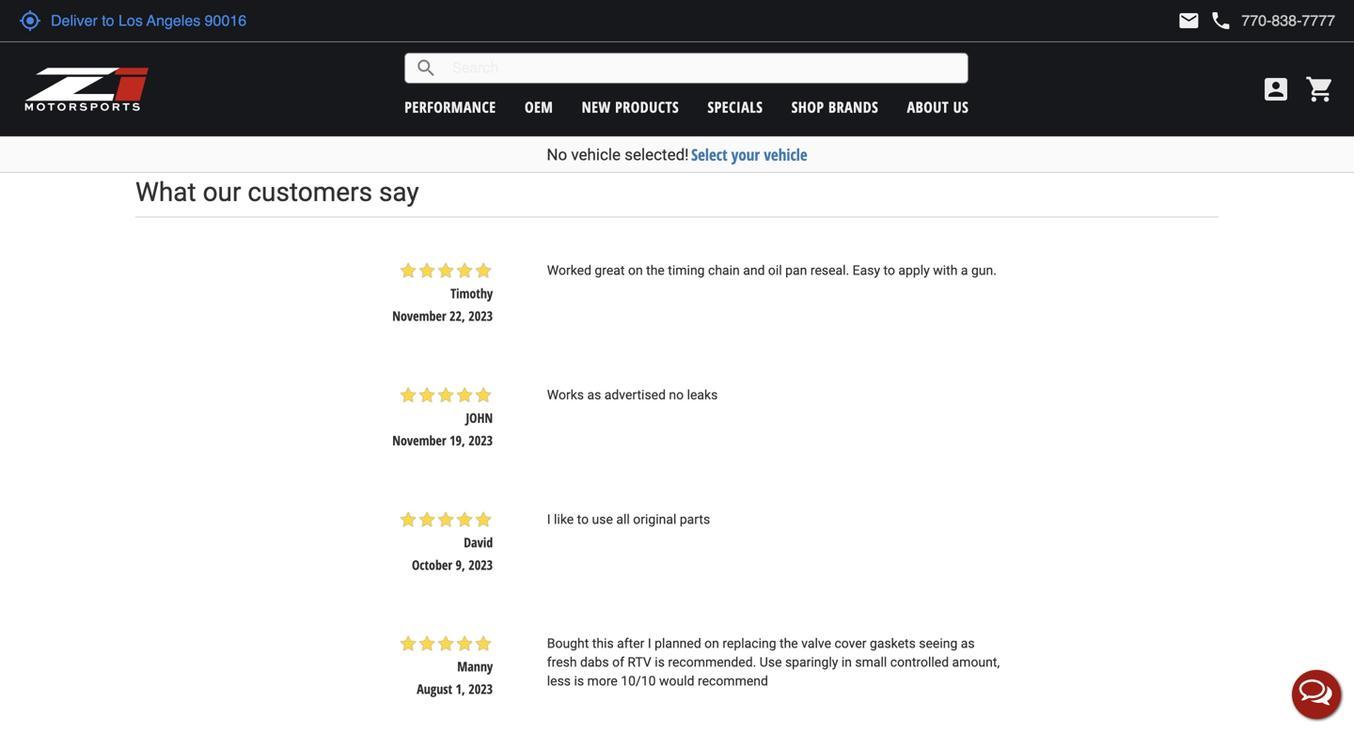 Task type: vqa. For each thing, say whether or not it's contained in the screenshot.


Task type: describe. For each thing, give the bounding box(es) containing it.
customers
[[248, 177, 373, 208]]

great
[[595, 263, 625, 279]]

0 vertical spatial on
[[628, 263, 643, 279]]

1,
[[456, 681, 465, 699]]

account_box
[[1261, 74, 1291, 104]]

2023 for star star star star star john november 19, 2023
[[469, 432, 493, 450]]

engine inside oem rb20det engine gasket rebuild kit star star star star star_half (5) $276.99
[[929, 38, 963, 56]]

9,
[[456, 556, 465, 574]]

370z
[[405, 52, 429, 70]]

i inside bought this after i planned on replacing the valve cover gaskets seeing as fresh dabs of rtv is recommended. use sparingly in small controlled amount, less is more 10/10 would recommend
[[648, 636, 651, 652]]

john
[[466, 409, 493, 427]]

no vehicle selected! select your vehicle
[[547, 144, 808, 166]]

engine for ishino stone vq35de engine gasket set
[[261, 38, 296, 56]]

like
[[554, 512, 574, 528]]

search
[[415, 57, 438, 79]]

what
[[135, 177, 196, 208]]

select
[[691, 144, 728, 166]]

$287.13
[[379, 97, 420, 115]]

nissan inside oem nissan vq37vhr engine gasket set 370z g37 star star star (1) $287.13
[[352, 38, 386, 56]]

(z32)
[[567, 38, 593, 56]]

leaks
[[687, 388, 718, 403]]

about
[[907, 97, 949, 117]]

z1 motorsports logo image
[[24, 66, 150, 113]]

0 horizontal spatial as
[[587, 388, 601, 403]]

use
[[760, 655, 782, 671]]

shop brands link
[[792, 97, 879, 117]]

about us link
[[907, 97, 969, 117]]

about us
[[907, 97, 969, 117]]

oem inside nissan oem vq35 engine gasket set star star star star star (1) $426.83
[[706, 38, 730, 56]]

0 vertical spatial the
[[646, 263, 665, 279]]

300zx
[[533, 38, 563, 56]]

less
[[547, 674, 571, 690]]

$426.83
[[732, 97, 772, 115]]

advertised
[[605, 388, 666, 403]]

(1) inside 'oem 300zx (z32) tt engine gasket kit star star star star star (1) $525.97'
[[617, 76, 632, 90]]

gun.
[[972, 263, 997, 279]]

our
[[203, 177, 241, 208]]

david
[[464, 534, 493, 552]]

on inside bought this after i planned on replacing the valve cover gaskets seeing as fresh dabs of rtv is recommended. use sparingly in small controlled amount, less is more 10/10 would recommend
[[705, 636, 719, 652]]

star star star star star david october 9, 2023
[[399, 511, 493, 574]]

amount,
[[952, 655, 1000, 671]]

set inside ishino stone vq35de engine gasket set
[[235, 52, 250, 70]]

1 horizontal spatial to
[[884, 263, 895, 279]]

manny
[[457, 658, 493, 676]]

oem rb25det gasket rebuild kit
[[1020, 38, 1188, 56]]

(1) for 370z
[[440, 76, 456, 90]]

new products link
[[582, 97, 679, 117]]

vq35
[[733, 38, 759, 56]]

selected!
[[625, 145, 689, 164]]

say
[[379, 177, 419, 208]]

timothy
[[451, 285, 493, 303]]

seeing
[[919, 636, 958, 652]]

oem for oem rb25det gasket rebuild kit
[[1020, 38, 1044, 56]]

october
[[412, 556, 452, 574]]

easy
[[853, 263, 880, 279]]

phone
[[1210, 9, 1233, 32]]

gasket inside ishino stone vq35de engine gasket set
[[197, 52, 231, 70]]

engine for nissan oem vq35 engine gasket set star star star star star (1) $426.83
[[763, 38, 797, 56]]

all
[[616, 512, 630, 528]]

of
[[612, 655, 624, 671]]

oem for oem nissan vq37vhr engine gasket set 370z g37 star star star (1) $287.13
[[325, 38, 349, 56]]

brands
[[829, 97, 879, 117]]

gasket inside 'oem 300zx (z32) tt engine gasket kit star star star star star (1) $525.97'
[[550, 52, 585, 70]]

(1) for star
[[793, 76, 808, 90]]

gaskets
[[870, 636, 916, 652]]

new
[[582, 97, 611, 117]]

rb20det
[[882, 38, 926, 56]]

set for 370z
[[386, 52, 402, 70]]

g37
[[432, 52, 451, 70]]

account_box link
[[1257, 74, 1296, 104]]

0 horizontal spatial is
[[574, 674, 584, 690]]

engine for oem nissan vq37vhr engine gasket set 370z g37 star star star (1) $287.13
[[440, 38, 474, 56]]

kit inside 'oem 300zx (z32) tt engine gasket kit star star star star star (1) $525.97'
[[588, 52, 601, 70]]

select your vehicle link
[[691, 144, 808, 166]]

apply
[[899, 263, 930, 279]]

vehicle inside the no vehicle selected! select your vehicle
[[571, 145, 621, 164]]

my_location
[[19, 9, 41, 32]]

after
[[617, 636, 645, 652]]

vq35de
[[219, 38, 258, 56]]

oem for oem 300zx (z32) tt engine gasket kit star star star star star (1) $525.97
[[506, 38, 530, 56]]

sparingly
[[785, 655, 838, 671]]

star star star star star manny august 1, 2023
[[399, 635, 493, 699]]

2023 for star star star star star timothy november 22, 2023
[[469, 307, 493, 325]]

rb25det
[[1047, 38, 1091, 56]]

no
[[669, 388, 684, 403]]

pan
[[786, 263, 807, 279]]

oem link
[[525, 97, 553, 117]]

more
[[587, 674, 618, 690]]

planned
[[655, 636, 701, 652]]

engine inside 'oem 300zx (z32) tt engine gasket kit star star star star star (1) $525.97'
[[611, 38, 645, 56]]

ishino
[[151, 38, 183, 56]]

mail
[[1178, 9, 1201, 32]]

stone
[[187, 38, 215, 56]]

cover
[[835, 636, 867, 652]]

10/10
[[621, 674, 656, 690]]

set for star
[[744, 52, 760, 70]]

1 vertical spatial to
[[577, 512, 589, 528]]



Task type: locate. For each thing, give the bounding box(es) containing it.
(1)
[[440, 76, 456, 90], [617, 76, 632, 90], [793, 76, 808, 90]]

1 vertical spatial is
[[574, 674, 584, 690]]

2023
[[469, 307, 493, 325], [469, 432, 493, 450], [469, 556, 493, 574], [469, 681, 493, 699]]

set up $426.83 at the top right of page
[[744, 52, 760, 70]]

2023 inside star star star star star manny august 1, 2023
[[469, 681, 493, 699]]

original
[[633, 512, 677, 528]]

recommend
[[698, 674, 768, 690]]

0 vertical spatial to
[[884, 263, 895, 279]]

gasket right ishino
[[197, 52, 231, 70]]

the left timing at the top of page
[[646, 263, 665, 279]]

2023 for star star star star star manny august 1, 2023
[[469, 681, 493, 699]]

this
[[592, 636, 614, 652]]

0 vertical spatial as
[[587, 388, 601, 403]]

0 horizontal spatial nissan
[[352, 38, 386, 56]]

gasket inside oem rb20det engine gasket rebuild kit star star star star star_half (5) $276.99
[[966, 38, 1001, 56]]

2 nissan from the left
[[669, 38, 703, 56]]

2 horizontal spatial set
[[744, 52, 760, 70]]

use
[[592, 512, 613, 528]]

1 horizontal spatial is
[[655, 655, 665, 671]]

set right stone in the left of the page
[[235, 52, 250, 70]]

a
[[961, 263, 968, 279]]

november for star star star star star john november 19, 2023
[[392, 432, 446, 450]]

vehicle right your
[[764, 144, 808, 166]]

oem for oem
[[525, 97, 553, 117]]

november for star star star star star timothy november 22, 2023
[[392, 307, 446, 325]]

Search search field
[[438, 54, 968, 83]]

gasket inside nissan oem vq35 engine gasket set star star star star star (1) $426.83
[[800, 38, 835, 56]]

worked great on the timing chain and oil pan reseal. easy to apply with a gun.
[[547, 263, 997, 279]]

i right after
[[648, 636, 651, 652]]

is right less at bottom
[[574, 674, 584, 690]]

gasket up (5)
[[966, 38, 1001, 56]]

(1) inside oem nissan vq37vhr engine gasket set 370z g37 star star star (1) $287.13
[[440, 76, 456, 90]]

controlled
[[891, 655, 949, 671]]

1 (1) from the left
[[440, 76, 456, 90]]

(1) inside nissan oem vq35 engine gasket set star star star star star (1) $426.83
[[793, 76, 808, 90]]

2023 inside star star star star star david october 9, 2023
[[469, 556, 493, 574]]

2 set from the left
[[386, 52, 402, 70]]

1 november from the top
[[392, 307, 446, 325]]

star star star star star timothy november 22, 2023
[[392, 262, 493, 325]]

engine right 370z
[[440, 38, 474, 56]]

5 engine from the left
[[929, 38, 963, 56]]

nissan left the vq37vhr on the left top of page
[[352, 38, 386, 56]]

1 horizontal spatial set
[[386, 52, 402, 70]]

1 set from the left
[[235, 52, 250, 70]]

22,
[[450, 307, 465, 325]]

1 nissan from the left
[[352, 38, 386, 56]]

(1) up shop
[[793, 76, 808, 90]]

with
[[933, 263, 958, 279]]

the inside bought this after i planned on replacing the valve cover gaskets seeing as fresh dabs of rtv is recommended. use sparingly in small controlled amount, less is more 10/10 would recommend
[[780, 636, 798, 652]]

november left 19,
[[392, 432, 446, 450]]

reseal.
[[811, 263, 850, 279]]

set inside oem nissan vq37vhr engine gasket set 370z g37 star star star (1) $287.13
[[386, 52, 402, 70]]

engine inside ishino stone vq35de engine gasket set
[[261, 38, 296, 56]]

shopping_cart
[[1306, 74, 1336, 104]]

oem left vq35
[[706, 38, 730, 56]]

oem
[[325, 38, 349, 56], [506, 38, 530, 56], [706, 38, 730, 56], [855, 38, 878, 56], [1020, 38, 1044, 56], [525, 97, 553, 117]]

2 2023 from the top
[[469, 432, 493, 450]]

2023 right "9,"
[[469, 556, 493, 574]]

nissan oem vq35 engine gasket set star star star star star (1) $426.83
[[669, 38, 835, 115]]

2023 down john
[[469, 432, 493, 450]]

i like to use all original parts
[[547, 512, 710, 528]]

1 horizontal spatial kit
[[1174, 38, 1188, 56]]

valve
[[802, 636, 831, 652]]

0 horizontal spatial on
[[628, 263, 643, 279]]

oem inside 'oem 300zx (z32) tt engine gasket kit star star star star star (1) $525.97'
[[506, 38, 530, 56]]

1 vertical spatial as
[[961, 636, 975, 652]]

bought
[[547, 636, 589, 652]]

mail phone
[[1178, 9, 1233, 32]]

nissan left vq35
[[669, 38, 703, 56]]

(5)
[[969, 76, 984, 90]]

1 horizontal spatial on
[[705, 636, 719, 652]]

your
[[732, 144, 760, 166]]

new products
[[582, 97, 679, 117]]

3 (1) from the left
[[793, 76, 808, 90]]

kit
[[1174, 38, 1188, 56], [588, 52, 601, 70]]

would
[[659, 674, 695, 690]]

works
[[547, 388, 584, 403]]

engine up star_half
[[929, 38, 963, 56]]

0 vertical spatial i
[[547, 512, 551, 528]]

oem left 300zx at the top left
[[506, 38, 530, 56]]

is
[[655, 655, 665, 671], [574, 674, 584, 690]]

rtv
[[628, 655, 652, 671]]

phone link
[[1210, 9, 1336, 32]]

oem rb20det engine gasket rebuild kit star star star star star_half (5) $276.99
[[855, 38, 1001, 115]]

2023 right '22,'
[[469, 307, 493, 325]]

1 horizontal spatial the
[[780, 636, 798, 652]]

bought this after i planned on replacing the valve cover gaskets seeing as fresh dabs of rtv is recommended. use sparingly in small controlled amount, less is more 10/10 would recommend
[[547, 636, 1000, 690]]

performance link
[[405, 97, 496, 117]]

nissan inside nissan oem vq35 engine gasket set star star star star star (1) $426.83
[[669, 38, 703, 56]]

0 horizontal spatial to
[[577, 512, 589, 528]]

november inside star star star star star john november 19, 2023
[[392, 432, 446, 450]]

specials
[[708, 97, 763, 117]]

on
[[628, 263, 643, 279], [705, 636, 719, 652]]

oem left the vq37vhr on the left top of page
[[325, 38, 349, 56]]

2 (1) from the left
[[617, 76, 632, 90]]

1 2023 from the top
[[469, 307, 493, 325]]

specials link
[[708, 97, 763, 117]]

chain
[[708, 263, 740, 279]]

on up recommended.
[[705, 636, 719, 652]]

gasket left the tt
[[550, 52, 585, 70]]

star star star star star john november 19, 2023
[[392, 386, 493, 450]]

november left '22,'
[[392, 307, 446, 325]]

2023 inside star star star star star john november 19, 2023
[[469, 432, 493, 450]]

0 horizontal spatial rebuild
[[900, 52, 938, 70]]

kit up new
[[588, 52, 601, 70]]

1 vertical spatial the
[[780, 636, 798, 652]]

kit down mail link
[[1174, 38, 1188, 56]]

1 horizontal spatial i
[[648, 636, 651, 652]]

performance
[[405, 97, 496, 117]]

$525.97
[[556, 97, 596, 115]]

1 horizontal spatial vehicle
[[764, 144, 808, 166]]

1 horizontal spatial (1)
[[617, 76, 632, 90]]

mail link
[[1178, 9, 1201, 32]]

(1) down g37
[[440, 76, 456, 90]]

oem inside oem nissan vq37vhr engine gasket set 370z g37 star star star (1) $287.13
[[325, 38, 349, 56]]

gasket inside oem nissan vq37vhr engine gasket set 370z g37 star star star (1) $287.13
[[348, 52, 383, 70]]

tt
[[596, 38, 608, 56]]

4 2023 from the top
[[469, 681, 493, 699]]

as up amount,
[[961, 636, 975, 652]]

0 horizontal spatial set
[[235, 52, 250, 70]]

star
[[381, 73, 400, 92], [400, 73, 419, 92], [419, 73, 437, 92], [519, 73, 538, 92], [538, 73, 557, 92], [557, 73, 576, 92], [576, 73, 595, 92], [595, 73, 614, 92], [696, 73, 714, 92], [714, 73, 733, 92], [733, 73, 752, 92], [752, 73, 771, 92], [771, 73, 790, 92], [872, 73, 890, 92], [890, 73, 909, 92], [909, 73, 928, 92], [928, 73, 947, 92], [399, 262, 418, 280], [418, 262, 437, 280], [437, 262, 455, 280], [455, 262, 474, 280], [474, 262, 493, 280], [399, 386, 418, 405], [418, 386, 437, 405], [437, 386, 455, 405], [455, 386, 474, 405], [474, 386, 493, 405], [399, 511, 418, 529], [418, 511, 437, 529], [437, 511, 455, 529], [455, 511, 474, 529], [474, 511, 493, 529], [399, 635, 418, 654], [418, 635, 437, 654], [437, 635, 455, 654], [455, 635, 474, 654], [474, 635, 493, 654]]

oem 300zx (z32) tt engine gasket kit star star star star star (1) $525.97
[[506, 38, 645, 115]]

2 horizontal spatial (1)
[[793, 76, 808, 90]]

2 engine from the left
[[440, 38, 474, 56]]

to
[[884, 263, 895, 279], [577, 512, 589, 528]]

small
[[855, 655, 887, 671]]

gasket up shop
[[800, 38, 835, 56]]

to right like
[[577, 512, 589, 528]]

oem for oem rb20det engine gasket rebuild kit star star star star star_half (5) $276.99
[[855, 38, 878, 56]]

kit
[[942, 52, 956, 70]]

1 vertical spatial november
[[392, 432, 446, 450]]

0 horizontal spatial i
[[547, 512, 551, 528]]

oem nissan vq37vhr engine gasket set 370z g37 star star star (1) $287.13
[[325, 38, 474, 115]]

november inside star star star star star timothy november 22, 2023
[[392, 307, 446, 325]]

(1) up new products link
[[617, 76, 632, 90]]

2023 inside star star star star star timothy november 22, 2023
[[469, 307, 493, 325]]

$276.99
[[908, 97, 948, 115]]

shop brands
[[792, 97, 879, 117]]

0 horizontal spatial (1)
[[440, 76, 456, 90]]

0 vertical spatial november
[[392, 307, 446, 325]]

in
[[842, 655, 852, 671]]

engine right the tt
[[611, 38, 645, 56]]

engine right vq35
[[763, 38, 797, 56]]

shop
[[792, 97, 824, 117]]

0 horizontal spatial kit
[[588, 52, 601, 70]]

the up use
[[780, 636, 798, 652]]

1 horizontal spatial nissan
[[669, 38, 703, 56]]

dabs
[[580, 655, 609, 671]]

3 2023 from the top
[[469, 556, 493, 574]]

2 november from the top
[[392, 432, 446, 450]]

oem left rb20det
[[855, 38, 878, 56]]

star_half
[[947, 73, 966, 92]]

oem inside oem rb20det engine gasket rebuild kit star star star star star_half (5) $276.99
[[855, 38, 878, 56]]

works as advertised no leaks
[[547, 388, 718, 403]]

to right easy
[[884, 263, 895, 279]]

0 horizontal spatial the
[[646, 263, 665, 279]]

0 vertical spatial is
[[655, 655, 665, 671]]

2023 right 1,
[[469, 681, 493, 699]]

1 horizontal spatial rebuild
[[1132, 38, 1171, 56]]

recommended.
[[668, 655, 757, 671]]

on right great
[[628, 263, 643, 279]]

oem left rb25det
[[1020, 38, 1044, 56]]

rebuild inside oem rb20det engine gasket rebuild kit star star star star star_half (5) $276.99
[[900, 52, 938, 70]]

set left 370z
[[386, 52, 402, 70]]

products
[[615, 97, 679, 117]]

0 horizontal spatial vehicle
[[571, 145, 621, 164]]

engine right vq35de on the top
[[261, 38, 296, 56]]

1 vertical spatial on
[[705, 636, 719, 652]]

vehicle right no
[[571, 145, 621, 164]]

is right rtv
[[655, 655, 665, 671]]

as right works
[[587, 388, 601, 403]]

engine inside oem nissan vq37vhr engine gasket set 370z g37 star star star (1) $287.13
[[440, 38, 474, 56]]

gasket right rb25det
[[1094, 38, 1129, 56]]

i left like
[[547, 512, 551, 528]]

as inside bought this after i planned on replacing the valve cover gaskets seeing as fresh dabs of rtv is recommended. use sparingly in small controlled amount, less is more 10/10 would recommend
[[961, 636, 975, 652]]

engine inside nissan oem vq35 engine gasket set star star star star star (1) $426.83
[[763, 38, 797, 56]]

fresh
[[547, 655, 577, 671]]

set inside nissan oem vq35 engine gasket set star star star star star (1) $426.83
[[744, 52, 760, 70]]

2023 for star star star star star david october 9, 2023
[[469, 556, 493, 574]]

and
[[743, 263, 765, 279]]

set
[[235, 52, 250, 70], [386, 52, 402, 70], [744, 52, 760, 70]]

what our customers say
[[135, 177, 419, 208]]

parts
[[680, 512, 710, 528]]

3 engine from the left
[[611, 38, 645, 56]]

oem left $525.97
[[525, 97, 553, 117]]

oil
[[768, 263, 782, 279]]

replacing
[[723, 636, 777, 652]]

timing
[[668, 263, 705, 279]]

1 horizontal spatial as
[[961, 636, 975, 652]]

1 engine from the left
[[261, 38, 296, 56]]

4 engine from the left
[[763, 38, 797, 56]]

gasket left the vq37vhr on the left top of page
[[348, 52, 383, 70]]

1 vertical spatial i
[[648, 636, 651, 652]]

3 set from the left
[[744, 52, 760, 70]]

august
[[417, 681, 452, 699]]



